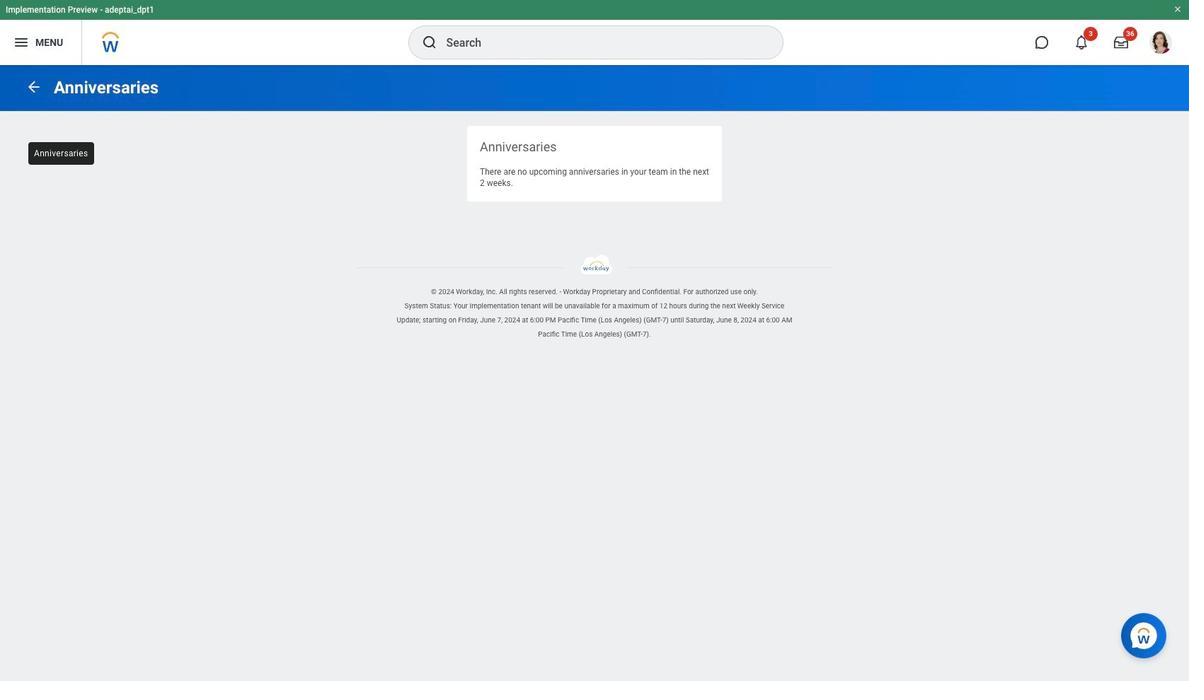 Task type: vqa. For each thing, say whether or not it's contained in the screenshot.
main content
yes



Task type: locate. For each thing, give the bounding box(es) containing it.
banner
[[0, 0, 1189, 65]]

Search Workday  search field
[[446, 27, 753, 58]]

footer
[[0, 255, 1189, 342]]

main content
[[0, 65, 1189, 232]]

previous page image
[[25, 78, 42, 95]]



Task type: describe. For each thing, give the bounding box(es) containing it.
notifications large image
[[1074, 35, 1089, 50]]

search image
[[421, 34, 438, 51]]

inbox large image
[[1114, 35, 1128, 50]]

profile logan mcneil image
[[1149, 31, 1172, 57]]

close environment banner image
[[1173, 5, 1182, 13]]

justify image
[[13, 34, 30, 51]]



